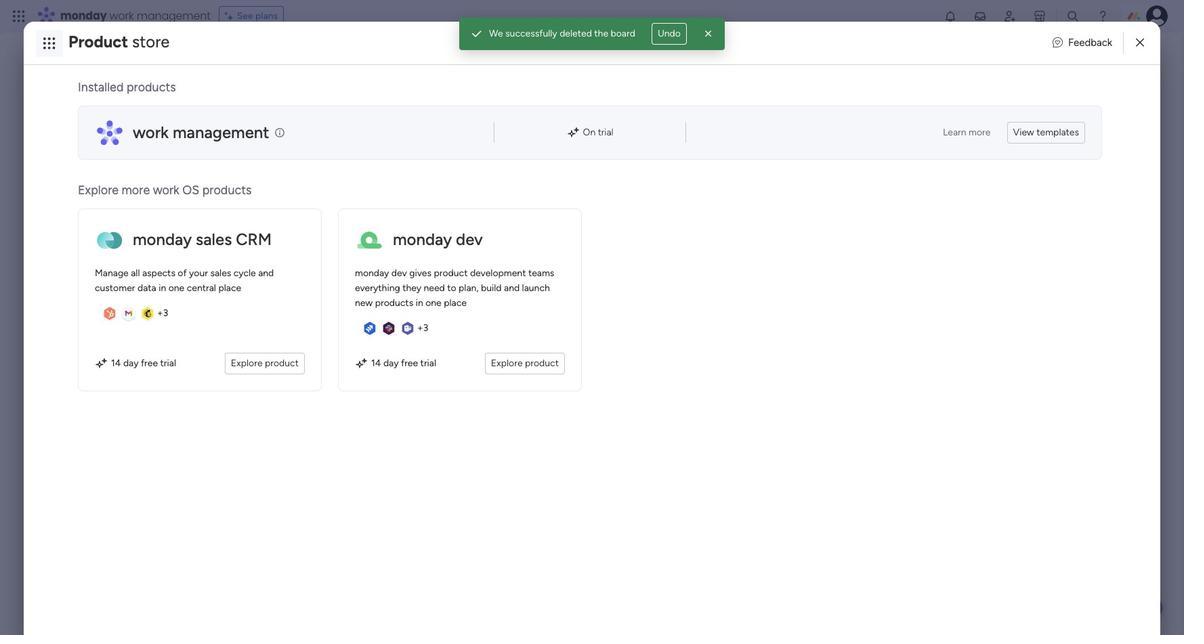 Task type: vqa. For each thing, say whether or not it's contained in the screenshot.
launch
yes



Task type: locate. For each thing, give the bounding box(es) containing it.
explore product
[[231, 357, 299, 369], [491, 357, 559, 369]]

2 free from the left
[[401, 357, 418, 369]]

undo button
[[652, 23, 687, 45]]

0 horizontal spatial explore
[[78, 183, 119, 198]]

2 14 from the left
[[371, 357, 381, 369]]

in
[[159, 282, 166, 294], [416, 297, 423, 309]]

day
[[123, 357, 139, 369], [383, 357, 399, 369]]

more inside learn more button
[[969, 127, 991, 138]]

update feed image
[[974, 9, 987, 23]]

1 horizontal spatial explore product
[[491, 357, 559, 369]]

1 vertical spatial one
[[426, 297, 442, 309]]

monday inside monday dev gives product development teams everything they need to plan, build and launch new products in one place
[[355, 267, 389, 279]]

of
[[178, 267, 187, 279]]

1 vertical spatial more
[[122, 183, 150, 198]]

2 explore product button from the left
[[485, 353, 565, 374]]

dev up development at the left top
[[456, 230, 483, 250]]

installed
[[78, 80, 124, 95]]

1 horizontal spatial explore product button
[[485, 353, 565, 374]]

0 horizontal spatial close image
[[702, 27, 715, 41]]

and right cycle on the top left of the page
[[258, 267, 274, 279]]

0 horizontal spatial explore product button
[[225, 353, 305, 374]]

0 horizontal spatial explore product
[[231, 357, 299, 369]]

management up os
[[173, 122, 269, 142]]

dev inside monday dev gives product development teams everything they need to plan, build and launch new products in one place
[[392, 267, 407, 279]]

2 14 day free trial from the left
[[371, 357, 436, 369]]

1 vertical spatial work
[[133, 122, 169, 142]]

place inside monday dev gives product development teams everything they need to plan, build and launch new products in one place
[[444, 297, 467, 309]]

1 14 from the left
[[111, 357, 121, 369]]

and inside monday dev gives product development teams everything they need to plan, build and launch new products in one place
[[504, 282, 520, 294]]

work
[[109, 8, 134, 24], [133, 122, 169, 142], [153, 183, 179, 198]]

1 day from the left
[[123, 357, 139, 369]]

0 horizontal spatial 14 day free trial
[[111, 357, 176, 369]]

0 horizontal spatial one
[[168, 282, 184, 294]]

0 vertical spatial in
[[159, 282, 166, 294]]

explore for monday sales crm
[[231, 357, 263, 369]]

products
[[127, 80, 176, 95], [202, 183, 252, 198], [375, 297, 413, 309]]

products down "everything"
[[375, 297, 413, 309]]

free for monday dev
[[401, 357, 418, 369]]

and
[[258, 267, 274, 279], [504, 282, 520, 294]]

see plans button
[[219, 6, 284, 26]]

+ 3 down the "they"
[[417, 323, 428, 334]]

board
[[611, 28, 636, 39]]

on
[[583, 127, 596, 138]]

in down 'aspects'
[[159, 282, 166, 294]]

0 vertical spatial and
[[258, 267, 274, 279]]

0 vertical spatial one
[[168, 282, 184, 294]]

1 horizontal spatial one
[[426, 297, 442, 309]]

management up store
[[137, 8, 211, 24]]

1 horizontal spatial explore
[[231, 357, 263, 369]]

1 vertical spatial and
[[504, 282, 520, 294]]

work up product store
[[109, 8, 134, 24]]

+ 3 down manage all aspects of your sales cycle and customer data in one central place
[[157, 308, 168, 319]]

1 horizontal spatial product
[[434, 267, 468, 279]]

place
[[218, 282, 241, 294], [444, 297, 467, 309]]

in down the "they"
[[416, 297, 423, 309]]

work down installed products
[[133, 122, 169, 142]]

1 horizontal spatial 14
[[371, 357, 381, 369]]

+ down the "they"
[[417, 323, 423, 334]]

14 day free trial
[[111, 357, 176, 369], [371, 357, 436, 369]]

2 vertical spatial work
[[153, 183, 179, 198]]

monday
[[60, 8, 107, 24], [133, 230, 192, 250], [393, 230, 452, 250], [355, 267, 389, 279]]

installed products
[[78, 80, 176, 95]]

product
[[68, 32, 128, 51]]

product for monday dev
[[525, 357, 559, 369]]

sales up the your on the left of the page
[[196, 230, 232, 250]]

monday for monday dev gives product development teams everything they need to plan, build and launch new products in one place
[[355, 267, 389, 279]]

0 vertical spatial products
[[127, 80, 176, 95]]

0 horizontal spatial products
[[127, 80, 176, 95]]

kendall parks image
[[1146, 5, 1168, 27]]

2 horizontal spatial trial
[[598, 127, 613, 138]]

central
[[187, 282, 216, 294]]

management
[[137, 8, 211, 24], [173, 122, 269, 142]]

0 horizontal spatial + 3
[[157, 308, 168, 319]]

sales
[[196, 230, 232, 250], [210, 267, 231, 279]]

and down development at the left top
[[504, 282, 520, 294]]

+ for monday dev
[[417, 323, 423, 334]]

learn more
[[943, 127, 991, 138]]

product store
[[68, 32, 170, 51]]

0 horizontal spatial 3
[[163, 308, 168, 319]]

3 down manage all aspects of your sales cycle and customer data in one central place
[[163, 308, 168, 319]]

monday up "everything"
[[355, 267, 389, 279]]

3
[[163, 308, 168, 319], [423, 323, 428, 334]]

0 horizontal spatial product
[[265, 357, 299, 369]]

aspects
[[142, 267, 175, 279]]

1 free from the left
[[141, 357, 158, 369]]

1 horizontal spatial dev
[[456, 230, 483, 250]]

dev
[[456, 230, 483, 250], [392, 267, 407, 279]]

1 14 day free trial from the left
[[111, 357, 176, 369]]

0 vertical spatial +
[[157, 308, 163, 319]]

1 horizontal spatial place
[[444, 297, 467, 309]]

0 horizontal spatial +
[[157, 308, 163, 319]]

sales right the your on the left of the page
[[210, 267, 231, 279]]

0 horizontal spatial 14
[[111, 357, 121, 369]]

1 vertical spatial place
[[444, 297, 467, 309]]

build
[[481, 282, 502, 294]]

1 vertical spatial +
[[417, 323, 423, 334]]

0 vertical spatial place
[[218, 282, 241, 294]]

on trial
[[583, 127, 613, 138]]

0 horizontal spatial free
[[141, 357, 158, 369]]

day for monday dev
[[383, 357, 399, 369]]

dev up the "they"
[[392, 267, 407, 279]]

1 horizontal spatial free
[[401, 357, 418, 369]]

2 explore product from the left
[[491, 357, 559, 369]]

0 horizontal spatial dev
[[392, 267, 407, 279]]

products down store
[[127, 80, 176, 95]]

all
[[131, 267, 140, 279]]

1 horizontal spatial and
[[504, 282, 520, 294]]

close image
[[702, 27, 715, 41], [1136, 38, 1144, 48]]

+
[[157, 308, 163, 319], [417, 323, 423, 334]]

1 horizontal spatial day
[[383, 357, 399, 369]]

0 horizontal spatial day
[[123, 357, 139, 369]]

sales inside manage all aspects of your sales cycle and customer data in one central place
[[210, 267, 231, 279]]

1 vertical spatial dev
[[392, 267, 407, 279]]

the
[[594, 28, 609, 39]]

1 horizontal spatial trial
[[421, 357, 436, 369]]

1 vertical spatial sales
[[210, 267, 231, 279]]

14
[[111, 357, 121, 369], [371, 357, 381, 369]]

product
[[434, 267, 468, 279], [265, 357, 299, 369], [525, 357, 559, 369]]

deleted
[[560, 28, 592, 39]]

view templates
[[1013, 127, 1079, 138]]

close image right undo button
[[702, 27, 715, 41]]

free for monday sales crm
[[141, 357, 158, 369]]

monday up gives
[[393, 230, 452, 250]]

os
[[182, 183, 199, 198]]

explore product for monday sales crm
[[231, 357, 299, 369]]

one down need
[[426, 297, 442, 309]]

cycle
[[234, 267, 256, 279]]

monday marketplace image
[[1033, 9, 1047, 23]]

2 horizontal spatial product
[[525, 357, 559, 369]]

free
[[141, 357, 158, 369], [401, 357, 418, 369]]

notifications image
[[944, 9, 957, 23]]

0 vertical spatial dev
[[456, 230, 483, 250]]

1 explore product from the left
[[231, 357, 299, 369]]

one
[[168, 282, 184, 294], [426, 297, 442, 309]]

explore product button for monday dev
[[485, 353, 565, 374]]

2 horizontal spatial products
[[375, 297, 413, 309]]

0 horizontal spatial and
[[258, 267, 274, 279]]

1 horizontal spatial more
[[969, 127, 991, 138]]

alert
[[459, 18, 725, 50]]

1 vertical spatial + 3
[[417, 323, 428, 334]]

teams
[[528, 267, 555, 279]]

place down to
[[444, 297, 467, 309]]

monday for monday dev
[[393, 230, 452, 250]]

1 vertical spatial in
[[416, 297, 423, 309]]

trial
[[598, 127, 613, 138], [160, 357, 176, 369], [421, 357, 436, 369]]

monday up product
[[60, 8, 107, 24]]

0 vertical spatial 3
[[163, 308, 168, 319]]

0 vertical spatial + 3
[[157, 308, 168, 319]]

products right os
[[202, 183, 252, 198]]

more left os
[[122, 183, 150, 198]]

14 day free trial for monday sales crm
[[111, 357, 176, 369]]

one down 'of'
[[168, 282, 184, 294]]

explore
[[78, 183, 119, 198], [231, 357, 263, 369], [491, 357, 523, 369]]

more right learn
[[969, 127, 991, 138]]

1 horizontal spatial products
[[202, 183, 252, 198]]

1 explore product button from the left
[[225, 353, 305, 374]]

store
[[132, 32, 170, 51]]

0 horizontal spatial more
[[122, 183, 150, 198]]

gives
[[409, 267, 432, 279]]

products inside monday dev gives product development teams everything they need to plan, build and launch new products in one place
[[375, 297, 413, 309]]

manage all aspects of your sales cycle and customer data in one central place
[[95, 267, 274, 294]]

close image right feedback on the top
[[1136, 38, 1144, 48]]

product inside monday dev gives product development teams everything they need to plan, build and launch new products in one place
[[434, 267, 468, 279]]

3 down need
[[423, 323, 428, 334]]

1 horizontal spatial +
[[417, 323, 423, 334]]

14 for monday sales crm
[[111, 357, 121, 369]]

day for monday sales crm
[[123, 357, 139, 369]]

1 horizontal spatial + 3
[[417, 323, 428, 334]]

1 horizontal spatial 14 day free trial
[[371, 357, 436, 369]]

+ down 'aspects'
[[157, 308, 163, 319]]

2 vertical spatial products
[[375, 297, 413, 309]]

2 day from the left
[[383, 357, 399, 369]]

more for learn
[[969, 127, 991, 138]]

monday sales crm
[[133, 230, 272, 250]]

0 horizontal spatial trial
[[160, 357, 176, 369]]

more
[[969, 127, 991, 138], [122, 183, 150, 198]]

monday up 'aspects'
[[133, 230, 192, 250]]

2 horizontal spatial explore
[[491, 357, 523, 369]]

one inside manage all aspects of your sales cycle and customer data in one central place
[[168, 282, 184, 294]]

new
[[355, 297, 373, 309]]

place down cycle on the top left of the page
[[218, 282, 241, 294]]

1 horizontal spatial in
[[416, 297, 423, 309]]

work left os
[[153, 183, 179, 198]]

0 horizontal spatial in
[[159, 282, 166, 294]]

1 horizontal spatial 3
[[423, 323, 428, 334]]

1 vertical spatial 3
[[423, 323, 428, 334]]

0 horizontal spatial place
[[218, 282, 241, 294]]

explore product button
[[225, 353, 305, 374], [485, 353, 565, 374]]

14 for monday dev
[[371, 357, 381, 369]]

0 vertical spatial more
[[969, 127, 991, 138]]

dev for monday dev gives product development teams everything they need to plan, build and launch new products in one place
[[392, 267, 407, 279]]

+ 3
[[157, 308, 168, 319], [417, 323, 428, 334]]



Task type: describe. For each thing, give the bounding box(es) containing it.
invite members image
[[1004, 9, 1017, 23]]

+ 3 for monday dev
[[417, 323, 428, 334]]

alert containing we successfully deleted the board
[[459, 18, 725, 50]]

1 vertical spatial products
[[202, 183, 252, 198]]

search everything image
[[1067, 9, 1080, 23]]

learn
[[943, 127, 967, 138]]

launch
[[522, 282, 550, 294]]

learn more button
[[938, 122, 996, 144]]

plans
[[255, 10, 278, 22]]

undo
[[658, 28, 681, 39]]

in inside monday dev gives product development teams everything they need to plan, build and launch new products in one place
[[416, 297, 423, 309]]

product for monday sales crm
[[265, 357, 299, 369]]

monday dev gives product development teams everything they need to plan, build and launch new products in one place
[[355, 267, 555, 309]]

monday for monday work management
[[60, 8, 107, 24]]

trial for monday dev
[[421, 357, 436, 369]]

feedback link
[[1053, 32, 1113, 54]]

everything
[[355, 282, 400, 294]]

0 vertical spatial sales
[[196, 230, 232, 250]]

3 for sales
[[163, 308, 168, 319]]

explore more work os products
[[78, 183, 252, 198]]

view templates button
[[1007, 122, 1086, 144]]

they
[[403, 282, 422, 294]]

dev for monday dev
[[456, 230, 483, 250]]

1 vertical spatial management
[[173, 122, 269, 142]]

in inside manage all aspects of your sales cycle and customer data in one central place
[[159, 282, 166, 294]]

we
[[489, 28, 503, 39]]

monday for monday sales crm
[[133, 230, 192, 250]]

we successfully deleted the board
[[489, 28, 636, 39]]

templates
[[1037, 127, 1079, 138]]

data
[[138, 282, 156, 294]]

monday dev
[[393, 230, 483, 250]]

+ for monday sales crm
[[157, 308, 163, 319]]

v2 user feedback image
[[1053, 35, 1063, 51]]

1 horizontal spatial close image
[[1136, 38, 1144, 48]]

view
[[1013, 127, 1035, 138]]

see plans
[[237, 10, 278, 22]]

feedback
[[1069, 37, 1113, 49]]

crm
[[236, 230, 272, 250]]

trial for monday sales crm
[[160, 357, 176, 369]]

plan,
[[459, 282, 479, 294]]

explore for monday dev
[[491, 357, 523, 369]]

and inside manage all aspects of your sales cycle and customer data in one central place
[[258, 267, 274, 279]]

work management
[[133, 122, 269, 142]]

explore product for monday dev
[[491, 357, 559, 369]]

0 vertical spatial management
[[137, 8, 211, 24]]

see
[[237, 10, 253, 22]]

14 day free trial for monday dev
[[371, 357, 436, 369]]

successfully
[[506, 28, 557, 39]]

your
[[189, 267, 208, 279]]

one inside monday dev gives product development teams everything they need to plan, build and launch new products in one place
[[426, 297, 442, 309]]

+ 3 for monday sales crm
[[157, 308, 168, 319]]

monday work management
[[60, 8, 211, 24]]

place inside manage all aspects of your sales cycle and customer data in one central place
[[218, 282, 241, 294]]

development
[[470, 267, 526, 279]]

select product image
[[12, 9, 26, 23]]

manage
[[95, 267, 129, 279]]

explore product button for monday sales crm
[[225, 353, 305, 374]]

help image
[[1096, 9, 1110, 23]]

more for explore
[[122, 183, 150, 198]]

customer
[[95, 282, 135, 294]]

to
[[447, 282, 456, 294]]

0 vertical spatial work
[[109, 8, 134, 24]]

3 for dev
[[423, 323, 428, 334]]

need
[[424, 282, 445, 294]]



